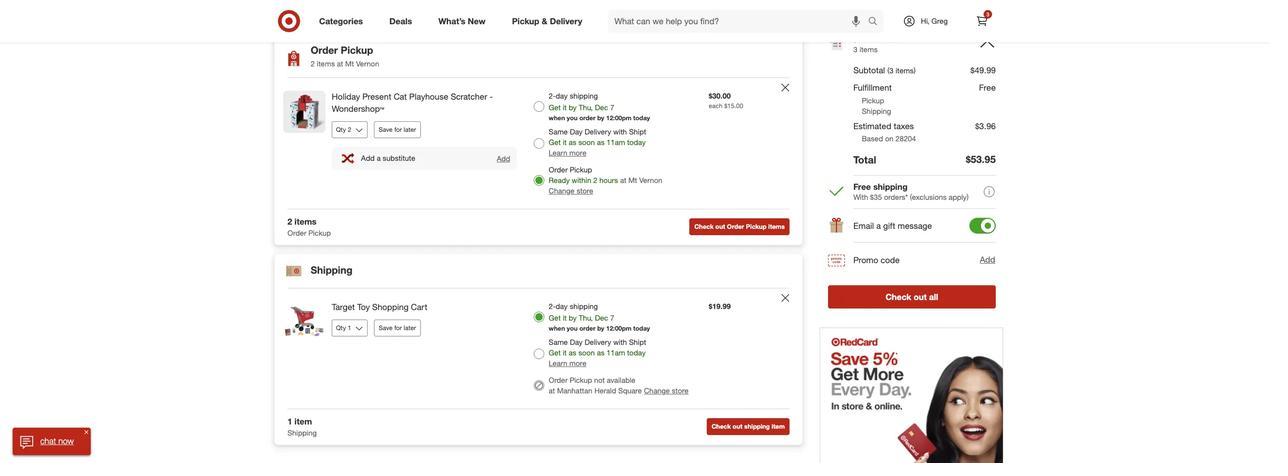 Task type: describe. For each thing, give the bounding box(es) containing it.
$15.00
[[725, 102, 744, 110]]

1 horizontal spatial vernon
[[433, 9, 456, 18]]

you for holiday present cat playhouse scratcher - wondershop™
[[567, 114, 578, 122]]

wondershop™
[[332, 103, 385, 114]]

square
[[619, 386, 642, 395]]

save for later button for cat
[[374, 121, 421, 138]]

holiday present cat playhouse scratcher - wondershop&#8482; image
[[283, 91, 326, 133]]

for for cat
[[395, 126, 402, 133]]

what's
[[439, 16, 466, 26]]

item
[[549, 407, 564, 416]]

search
[[864, 17, 889, 27]]

email
[[854, 221, 875, 231]]

3 inside $53.95 total 3 items
[[854, 45, 858, 54]]

1 item shipping
[[288, 416, 317, 437]]

order inside button
[[727, 223, 745, 231]]

a for gift
[[877, 221, 881, 231]]

more for holiday present cat playhouse scratcher - wondershop™
[[570, 148, 587, 157]]

(1)
[[521, 9, 529, 18]]

hi,
[[921, 16, 930, 25]]

more for target toy shopping cart
[[570, 359, 587, 368]]

chat
[[40, 436, 56, 447]]

item inside the check out shipping item button
[[772, 423, 785, 431]]

fulfillment
[[854, 82, 892, 93]]

shipt for target toy shopping cart
[[629, 338, 647, 347]]

now
[[58, 436, 74, 447]]

2 vertical spatial for
[[588, 407, 597, 416]]

each
[[709, 102, 723, 110]]

items inside order pickup 2 items at mt vernon
[[317, 59, 335, 68]]

learn for target toy shopping cart
[[549, 359, 568, 368]]

hi, greg
[[921, 16, 948, 25]]

✕
[[84, 429, 88, 435]]

message
[[898, 221, 933, 231]]

with
[[854, 192, 869, 201]]

scratcher
[[451, 91, 488, 102]]

same day delivery with shipt get it as soon as 11am today learn more for holiday present cat playhouse scratcher - wondershop™
[[549, 127, 647, 157]]

chat now button
[[13, 428, 91, 455]]

$30.00
[[709, 91, 731, 100]]

2 get from the top
[[549, 138, 561, 147]]

check for order summary
[[886, 292, 912, 302]]

11am for target toy shopping cart
[[607, 348, 625, 357]]

taxes
[[894, 121, 915, 131]]

based on 28204
[[862, 134, 917, 143]]

shipping down the 1
[[288, 428, 317, 437]]

not available radio
[[534, 380, 545, 391]]

day for target toy shopping cart
[[556, 302, 568, 311]]

all
[[930, 292, 939, 302]]

cart item ready to fulfill group for item
[[275, 289, 803, 409]]

playhouse
[[409, 91, 449, 102]]

on
[[886, 134, 894, 143]]

later for cart
[[404, 324, 416, 332]]

7 for target toy shopping cart
[[611, 313, 615, 322]]

day for holiday present cat playhouse scratcher - wondershop™
[[570, 127, 583, 136]]

3 it from the top
[[563, 313, 567, 322]]

4 it from the top
[[563, 348, 567, 357]]

change store button for at mt vernon
[[549, 186, 594, 196]]

orders*
[[885, 192, 909, 201]]

free for free shipping with $35 orders* (exclusions apply)
[[854, 181, 872, 192]]

$53.95 for $53.95
[[966, 153, 996, 165]]

thu, for holiday present cat playhouse scratcher - wondershop™
[[579, 103, 593, 112]]

order for target toy shopping cart
[[580, 324, 596, 332]]

order for order pickup ready within 2 hours at mt vernon change store
[[549, 165, 568, 174]]

pickup shipping
[[862, 96, 892, 115]]

deals link
[[381, 10, 426, 33]]

check out order pickup items button
[[690, 219, 790, 236]]

items)
[[896, 66, 916, 75]]

check out shipping item
[[712, 423, 785, 431]]

What can we help you find? suggestions appear below search field
[[609, 10, 871, 33]]

toy
[[357, 302, 370, 312]]

within
[[572, 176, 592, 185]]

substitute
[[383, 154, 416, 163]]

$49.99 subtotal
[[281, 7, 353, 19]]

soon for target toy shopping cart
[[579, 348, 595, 357]]

item inside 1 item shipping
[[295, 416, 312, 427]]

$19.99
[[709, 302, 731, 311]]

order pickup 2 items at mt vernon
[[311, 44, 379, 68]]

check out all button
[[829, 285, 996, 309]]

code
[[881, 255, 900, 265]]

what's new
[[439, 16, 486, 26]]

order pickup not available at manhattan herald square change store
[[549, 376, 689, 395]]

saved
[[566, 407, 586, 416]]

soon for holiday present cat playhouse scratcher - wondershop™
[[579, 138, 595, 147]]

free shipping with $35 orders* (exclusions apply)
[[854, 181, 969, 201]]

chat now dialog
[[13, 428, 91, 455]]

1 it from the top
[[563, 103, 567, 112]]

summary
[[865, 8, 919, 23]]

pickup & delivery
[[512, 16, 583, 26]]

when for target toy shopping cart
[[549, 324, 565, 332]]

0 vertical spatial delivery
[[550, 16, 583, 26]]

add button inside cart item ready to fulfill group
[[496, 153, 511, 163]]

with for target toy shopping cart
[[614, 338, 627, 347]]

gift
[[884, 221, 896, 231]]

total
[[854, 153, 877, 166]]

thu, for target toy shopping cart
[[579, 313, 593, 322]]

mt inside order pickup ready within 2 hours at mt vernon change store
[[629, 176, 638, 185]]

items inside 2 items order pickup
[[295, 216, 317, 227]]

later.
[[599, 407, 614, 416]]

cart
[[411, 302, 428, 312]]

Store pickup radio
[[534, 175, 545, 186]]

2 items order pickup
[[288, 216, 331, 237]]

order summary
[[829, 8, 919, 23]]

$3.96
[[976, 121, 996, 131]]

dec for holiday present cat playhouse scratcher - wondershop™
[[595, 103, 609, 112]]

shipping (1)
[[489, 9, 529, 18]]

day for holiday present cat playhouse scratcher - wondershop™
[[556, 91, 568, 100]]

store inside order pickup ready within 2 hours at mt vernon change store
[[577, 186, 594, 195]]

mt vernon (2)
[[422, 9, 466, 18]]

order pickup ready within 2 hours at mt vernon change store
[[549, 165, 663, 195]]

as up "within"
[[569, 138, 577, 147]]

change store button for at manhattan herald square
[[644, 386, 689, 396]]

based
[[862, 134, 884, 143]]

(exclusions
[[911, 192, 947, 201]]

available
[[607, 376, 636, 385]]

1
[[288, 416, 292, 427]]

greg
[[932, 16, 948, 25]]

day for target toy shopping cart
[[570, 338, 583, 347]]

2 horizontal spatial add
[[980, 255, 996, 265]]

subtotal (3 items)
[[854, 65, 916, 76]]

search button
[[864, 10, 889, 35]]

1 vertical spatial add button
[[980, 253, 996, 267]]

same day delivery with shipt get it as soon as 11am today learn more for target toy shopping cart
[[549, 338, 647, 368]]

1 get from the top
[[549, 103, 561, 112]]

items inside button
[[769, 223, 785, 231]]

not
[[595, 376, 605, 385]]

you for target toy shopping cart
[[567, 324, 578, 332]]

cat
[[394, 91, 407, 102]]

at for order pickup 2 items at mt vernon
[[337, 59, 343, 68]]

order for holiday present cat playhouse scratcher - wondershop™
[[580, 114, 596, 122]]



Task type: locate. For each thing, give the bounding box(es) containing it.
0 vertical spatial you
[[567, 114, 578, 122]]

delivery up the not
[[585, 338, 612, 347]]

1 with from the top
[[614, 127, 627, 136]]

2 with from the top
[[614, 338, 627, 347]]

1 vertical spatial day
[[556, 302, 568, 311]]

0 horizontal spatial add
[[361, 154, 375, 163]]

at right hours
[[620, 176, 627, 185]]

change inside order pickup not available at manhattan herald square change store
[[644, 386, 670, 395]]

1 vertical spatial learn
[[549, 359, 568, 368]]

pickup inside button
[[746, 223, 767, 231]]

0 vertical spatial cart item ready to fulfill group
[[275, 78, 803, 209]]

target
[[332, 302, 355, 312]]

vernon right hours
[[640, 176, 663, 185]]

2 horizontal spatial out
[[914, 292, 927, 302]]

1 save for later button from the top
[[374, 121, 421, 138]]

vernon inside order pickup 2 items at mt vernon
[[356, 59, 379, 68]]

3 right greg
[[987, 11, 990, 17]]

1 vertical spatial learn more button
[[549, 358, 587, 369]]

2 shipt from the top
[[629, 338, 647, 347]]

save up add a substitute
[[379, 126, 393, 133]]

1 learn more button from the top
[[549, 148, 587, 158]]

3 up subtotal
[[854, 45, 858, 54]]

learn more button for holiday present cat playhouse scratcher - wondershop™
[[549, 148, 587, 158]]

1 vertical spatial 2-
[[549, 302, 556, 311]]

0 vertical spatial dec
[[595, 103, 609, 112]]

holiday
[[332, 91, 360, 102]]

item saved for later.
[[549, 407, 614, 416]]

11am up available
[[607, 348, 625, 357]]

0 vertical spatial more
[[570, 148, 587, 157]]

1 vertical spatial 7
[[611, 313, 615, 322]]

order
[[580, 114, 596, 122], [580, 324, 596, 332]]

0 vertical spatial 7
[[611, 103, 615, 112]]

free up $3.96
[[980, 82, 996, 93]]

0 vertical spatial for
[[395, 126, 402, 133]]

0 vertical spatial 11am
[[607, 138, 625, 147]]

delivery right &
[[550, 16, 583, 26]]

$53.95
[[854, 34, 879, 44], [966, 153, 996, 165]]

subtotal
[[314, 7, 353, 19]]

change inside order pickup ready within 2 hours at mt vernon change store
[[549, 186, 575, 195]]

2 later from the top
[[404, 324, 416, 332]]

2 save for later from the top
[[379, 324, 416, 332]]

for up substitute
[[395, 126, 402, 133]]

0 vertical spatial when
[[549, 114, 565, 122]]

2 11am from the top
[[607, 348, 625, 357]]

2- for target toy shopping cart
[[549, 302, 556, 311]]

11am
[[607, 138, 625, 147], [607, 348, 625, 357]]

day up manhattan
[[570, 338, 583, 347]]

categories
[[319, 16, 363, 26]]

a inside group
[[377, 154, 381, 163]]

manhattan
[[557, 386, 593, 395]]

cart item ready to fulfill group for items
[[275, 78, 803, 209]]

1 vertical spatial out
[[914, 292, 927, 302]]

0 vertical spatial add button
[[496, 153, 511, 163]]

subtotal
[[854, 65, 886, 76]]

1 when from the top
[[549, 114, 565, 122]]

same for target toy shopping cart
[[549, 338, 568, 347]]

as up the not
[[597, 348, 605, 357]]

2 day from the top
[[570, 338, 583, 347]]

store right square
[[672, 386, 689, 395]]

as up order pickup ready within 2 hours at mt vernon change store
[[597, 138, 605, 147]]

order inside order pickup 2 items at mt vernon
[[311, 44, 338, 56]]

mt right hours
[[629, 176, 638, 185]]

$53.95 inside $53.95 total 3 items
[[854, 34, 879, 44]]

at right not available radio
[[549, 386, 555, 395]]

2 learn from the top
[[549, 359, 568, 368]]

categories link
[[310, 10, 376, 33]]

0 vertical spatial store
[[577, 186, 594, 195]]

change store button down "within"
[[549, 186, 594, 196]]

shipt for holiday present cat playhouse scratcher - wondershop™
[[629, 127, 647, 136]]

✕ button
[[82, 428, 91, 436]]

at inside order pickup not available at manhattan herald square change store
[[549, 386, 555, 395]]

shipping left (1) on the top
[[489, 9, 519, 18]]

3 right subtotal
[[362, 7, 368, 19]]

0 vertical spatial thu,
[[579, 103, 593, 112]]

1 vertical spatial change
[[644, 386, 670, 395]]

1 horizontal spatial $53.95
[[966, 153, 996, 165]]

soon up the not
[[579, 348, 595, 357]]

1 vertical spatial free
[[854, 181, 872, 192]]

1 vertical spatial at
[[620, 176, 627, 185]]

order inside order pickup ready within 2 hours at mt vernon change store
[[549, 165, 568, 174]]

day up "within"
[[570, 127, 583, 136]]

1 horizontal spatial change store button
[[644, 386, 689, 396]]

out for 1
[[733, 423, 743, 431]]

with for holiday present cat playhouse scratcher - wondershop™
[[614, 127, 627, 136]]

2 day from the top
[[556, 302, 568, 311]]

herald
[[595, 386, 617, 395]]

learn up ready
[[549, 148, 568, 157]]

(2)
[[458, 9, 466, 18]]

delivery up order pickup ready within 2 hours at mt vernon change store
[[585, 127, 612, 136]]

1 same from the top
[[549, 127, 568, 136]]

2 cart item ready to fulfill group from the top
[[275, 289, 803, 409]]

when
[[549, 114, 565, 122], [549, 324, 565, 332]]

1 same day delivery with shipt get it as soon as 11am today learn more from the top
[[549, 127, 647, 157]]

order inside order pickup not available at manhattan herald square change store
[[549, 376, 568, 385]]

1 horizontal spatial add
[[497, 154, 511, 163]]

2 horizontal spatial at
[[620, 176, 627, 185]]

1 vertical spatial save
[[379, 324, 393, 332]]

mt up holiday
[[345, 59, 354, 68]]

0 vertical spatial 12:00pm
[[607, 114, 632, 122]]

1 vertical spatial same day delivery with shipt get it as soon as 11am today learn more
[[549, 338, 647, 368]]

0 vertical spatial $53.95
[[854, 34, 879, 44]]

2 2- from the top
[[549, 302, 556, 311]]

mt inside order pickup 2 items at mt vernon
[[345, 59, 354, 68]]

holiday present cat playhouse scratcher - wondershop™
[[332, 91, 493, 114]]

0 vertical spatial change
[[549, 186, 575, 195]]

shopping
[[372, 302, 409, 312]]

pickup & delivery link
[[503, 10, 596, 33]]

1 horizontal spatial a
[[877, 221, 881, 231]]

2 save from the top
[[379, 324, 393, 332]]

same
[[549, 127, 568, 136], [549, 338, 568, 347]]

at for order pickup not available at manhattan herald square change store
[[549, 386, 555, 395]]

cart item ready to fulfill group
[[275, 78, 803, 209], [275, 289, 803, 409]]

with up hours
[[614, 127, 627, 136]]

4 get from the top
[[549, 348, 561, 357]]

1 vertical spatial change store button
[[644, 386, 689, 396]]

2 inside 2 items order pickup
[[288, 216, 292, 227]]

delivery for holiday present cat playhouse scratcher - wondershop™
[[585, 127, 612, 136]]

learn up manhattan
[[549, 359, 568, 368]]

shipping inside the check out shipping item button
[[745, 423, 770, 431]]

delivery for target toy shopping cart
[[585, 338, 612, 347]]

1 horizontal spatial out
[[733, 423, 743, 431]]

with up available
[[614, 338, 627, 347]]

1 you from the top
[[567, 114, 578, 122]]

a for substitute
[[377, 154, 381, 163]]

learn more button for target toy shopping cart
[[549, 358, 587, 369]]

check for 2
[[695, 223, 714, 231]]

2 more from the top
[[570, 359, 587, 368]]

$49.99 left subtotal
[[281, 7, 311, 19]]

2 soon from the top
[[579, 348, 595, 357]]

1 vertical spatial same
[[549, 338, 568, 347]]

when for holiday present cat playhouse scratcher - wondershop™
[[549, 114, 565, 122]]

same up manhattan
[[549, 338, 568, 347]]

more
[[570, 148, 587, 157], [570, 359, 587, 368]]

1 12:00pm from the top
[[607, 114, 632, 122]]

2 12:00pm from the top
[[607, 324, 632, 332]]

out inside check out all button
[[914, 292, 927, 302]]

2 2-day shipping get it by thu, dec 7 when you order by 12:00pm today from the top
[[549, 302, 650, 332]]

1 vertical spatial save for later
[[379, 324, 416, 332]]

learn more button up ready
[[549, 148, 587, 158]]

0 vertical spatial order
[[580, 114, 596, 122]]

dec for target toy shopping cart
[[595, 313, 609, 322]]

for down shopping
[[395, 324, 402, 332]]

pickup inside pickup shipping
[[862, 96, 885, 105]]

0 vertical spatial vernon
[[433, 9, 456, 18]]

vernon up present
[[356, 59, 379, 68]]

save for later
[[379, 126, 416, 133], [379, 324, 416, 332]]

1 horizontal spatial 2
[[311, 59, 315, 68]]

out for order summary
[[914, 292, 927, 302]]

save for later button up substitute
[[374, 121, 421, 138]]

more up manhattan
[[570, 359, 587, 368]]

total
[[882, 34, 900, 44]]

0 horizontal spatial vernon
[[356, 59, 379, 68]]

shipping up estimated
[[862, 106, 892, 115]]

1 vertical spatial for
[[395, 324, 402, 332]]

2 horizontal spatial vernon
[[640, 176, 663, 185]]

out
[[716, 223, 726, 231], [914, 292, 927, 302], [733, 423, 743, 431]]

3 for 3 items
[[362, 7, 368, 19]]

out for 2
[[716, 223, 726, 231]]

1 vertical spatial store
[[672, 386, 689, 395]]

2 save for later button from the top
[[374, 320, 421, 337]]

as
[[569, 138, 577, 147], [597, 138, 605, 147], [569, 348, 577, 357], [597, 348, 605, 357]]

0 horizontal spatial 3
[[362, 7, 368, 19]]

vernon left (2)
[[433, 9, 456, 18]]

pickup inside order pickup 2 items at mt vernon
[[341, 44, 373, 56]]

1 day from the top
[[570, 127, 583, 136]]

pickup inside order pickup not available at manhattan herald square change store
[[570, 376, 592, 385]]

list
[[407, 8, 529, 20]]

$53.95 down $3.96
[[966, 153, 996, 165]]

later for playhouse
[[404, 126, 416, 133]]

2 horizontal spatial mt
[[629, 176, 638, 185]]

store inside order pickup not available at manhattan herald square change store
[[672, 386, 689, 395]]

shipping up target
[[311, 264, 353, 276]]

0 vertical spatial $49.99
[[281, 7, 311, 19]]

mt
[[422, 9, 431, 18], [345, 59, 354, 68], [629, 176, 638, 185]]

2 7 from the top
[[611, 313, 615, 322]]

change down ready
[[549, 186, 575, 195]]

0 horizontal spatial $53.95
[[854, 34, 879, 44]]

2 inside order pickup 2 items at mt vernon
[[311, 59, 315, 68]]

learn for holiday present cat playhouse scratcher - wondershop™
[[549, 148, 568, 157]]

for for shopping
[[395, 324, 402, 332]]

&
[[542, 16, 548, 26]]

1 vertical spatial shipt
[[629, 338, 647, 347]]

2 when from the top
[[549, 324, 565, 332]]

$35
[[871, 192, 883, 201]]

save for later down shopping
[[379, 324, 416, 332]]

None radio
[[534, 101, 545, 112], [534, 312, 545, 322], [534, 101, 545, 112], [534, 312, 545, 322]]

1 vertical spatial day
[[570, 338, 583, 347]]

2 same day delivery with shipt get it as soon as 11am today learn more from the top
[[549, 338, 647, 368]]

12:00pm for holiday present cat playhouse scratcher - wondershop™
[[607, 114, 632, 122]]

free up "with"
[[854, 181, 872, 192]]

estimated
[[854, 121, 892, 131]]

later down cart
[[404, 324, 416, 332]]

1 save for later from the top
[[379, 126, 416, 133]]

1 horizontal spatial item
[[772, 423, 785, 431]]

0 vertical spatial save for later
[[379, 126, 416, 133]]

target toy shopping cart image
[[283, 301, 326, 344]]

save for cat
[[379, 126, 393, 133]]

1 vertical spatial soon
[[579, 348, 595, 357]]

item
[[295, 416, 312, 427], [772, 423, 785, 431]]

1 more from the top
[[570, 148, 587, 157]]

2 vertical spatial delivery
[[585, 338, 612, 347]]

save for later for cat
[[379, 126, 416, 133]]

1 later from the top
[[404, 126, 416, 133]]

2 same from the top
[[549, 338, 568, 347]]

1 7 from the top
[[611, 103, 615, 112]]

soon up "within"
[[579, 138, 595, 147]]

$53.95 total 3 items
[[854, 34, 900, 54]]

mt right deals
[[422, 9, 431, 18]]

1 horizontal spatial free
[[980, 82, 996, 93]]

2 inside order pickup ready within 2 hours at mt vernon change store
[[594, 176, 598, 185]]

save for later button for shopping
[[374, 320, 421, 337]]

store
[[577, 186, 594, 195], [672, 386, 689, 395]]

same day delivery with shipt get it as soon as 11am today learn more up order pickup ready within 2 hours at mt vernon change store
[[549, 127, 647, 157]]

1 vertical spatial $53.95
[[966, 153, 996, 165]]

0 vertical spatial free
[[980, 82, 996, 93]]

it
[[563, 103, 567, 112], [563, 138, 567, 147], [563, 313, 567, 322], [563, 348, 567, 357]]

1 shipt from the top
[[629, 127, 647, 136]]

1 horizontal spatial $49.99
[[971, 65, 996, 76]]

by
[[569, 103, 577, 112], [598, 114, 605, 122], [569, 313, 577, 322], [598, 324, 605, 332]]

0 vertical spatial change store button
[[549, 186, 594, 196]]

same day delivery with shipt get it as soon as 11am today learn more up the not
[[549, 338, 647, 368]]

shipping inside free shipping with $35 orders* (exclusions apply)
[[874, 181, 908, 192]]

order for order pickup not available at manhattan herald square change store
[[549, 376, 568, 385]]

hours
[[600, 176, 618, 185]]

same for holiday present cat playhouse scratcher - wondershop™
[[549, 127, 568, 136]]

28204
[[896, 134, 917, 143]]

1 vertical spatial 2
[[594, 176, 598, 185]]

1 thu, from the top
[[579, 103, 593, 112]]

2-day shipping get it by thu, dec 7 when you order by 12:00pm today for holiday present cat playhouse scratcher - wondershop™
[[549, 91, 650, 122]]

out inside the check out shipping item button
[[733, 423, 743, 431]]

target toy shopping cart link
[[332, 301, 517, 313]]

1 vertical spatial check
[[886, 292, 912, 302]]

learn more button up manhattan
[[549, 358, 587, 369]]

2 vertical spatial out
[[733, 423, 743, 431]]

2 horizontal spatial 2
[[594, 176, 598, 185]]

2 vertical spatial mt
[[629, 176, 638, 185]]

0 horizontal spatial at
[[337, 59, 343, 68]]

vernon inside order pickup ready within 2 hours at mt vernon change store
[[640, 176, 663, 185]]

delivery
[[550, 16, 583, 26], [585, 127, 612, 136], [585, 338, 612, 347]]

save for later button
[[374, 121, 421, 138], [374, 320, 421, 337]]

2 vertical spatial check
[[712, 423, 731, 431]]

1 horizontal spatial add button
[[980, 253, 996, 267]]

soon
[[579, 138, 595, 147], [579, 348, 595, 357]]

1 dec from the top
[[595, 103, 609, 112]]

$30.00 each $15.00
[[709, 91, 744, 110]]

1 order from the top
[[580, 114, 596, 122]]

0 vertical spatial shipt
[[629, 127, 647, 136]]

1 vertical spatial a
[[877, 221, 881, 231]]

check for 1
[[712, 423, 731, 431]]

0 vertical spatial 2
[[311, 59, 315, 68]]

ready
[[549, 176, 570, 185]]

0 horizontal spatial change
[[549, 186, 575, 195]]

at up holiday
[[337, 59, 343, 68]]

0 vertical spatial save for later button
[[374, 121, 421, 138]]

0 horizontal spatial item
[[295, 416, 312, 427]]

check out order pickup items
[[695, 223, 785, 231]]

1 vertical spatial delivery
[[585, 127, 612, 136]]

3 items
[[362, 7, 397, 19]]

3
[[362, 7, 368, 19], [987, 11, 990, 17], [854, 45, 858, 54]]

free inside free shipping with $35 orders* (exclusions apply)
[[854, 181, 872, 192]]

$53.95 for $53.95 total 3 items
[[854, 34, 879, 44]]

order for order summary
[[829, 8, 862, 23]]

cart item ready to fulfill group containing holiday present cat playhouse scratcher - wondershop™
[[275, 78, 803, 209]]

1 save from the top
[[379, 126, 393, 133]]

2 dec from the top
[[595, 313, 609, 322]]

change store button right square
[[644, 386, 689, 396]]

1 vertical spatial dec
[[595, 313, 609, 322]]

later down holiday present cat playhouse scratcher - wondershop™ on the top left
[[404, 126, 416, 133]]

save for shopping
[[379, 324, 393, 332]]

more up "within"
[[570, 148, 587, 157]]

0 vertical spatial out
[[716, 223, 726, 231]]

for
[[395, 126, 402, 133], [395, 324, 402, 332], [588, 407, 597, 416]]

save for later for shopping
[[379, 324, 416, 332]]

chat now
[[40, 436, 74, 447]]

1 horizontal spatial change
[[644, 386, 670, 395]]

1 vertical spatial 2-day shipping get it by thu, dec 7 when you order by 12:00pm today
[[549, 302, 650, 332]]

at inside order pickup ready within 2 hours at mt vernon change store
[[620, 176, 627, 185]]

2
[[311, 59, 315, 68], [594, 176, 598, 185], [288, 216, 292, 227]]

0 horizontal spatial add button
[[496, 153, 511, 163]]

0 vertical spatial mt
[[422, 9, 431, 18]]

change right square
[[644, 386, 670, 395]]

0 horizontal spatial free
[[854, 181, 872, 192]]

2 learn more button from the top
[[549, 358, 587, 369]]

3 for 3
[[987, 11, 990, 17]]

at inside order pickup 2 items at mt vernon
[[337, 59, 343, 68]]

same up ready
[[549, 127, 568, 136]]

for left later.
[[588, 407, 597, 416]]

12:00pm for target toy shopping cart
[[607, 324, 632, 332]]

0 vertical spatial learn
[[549, 148, 568, 157]]

order for order pickup 2 items at mt vernon
[[311, 44, 338, 56]]

1 learn from the top
[[549, 148, 568, 157]]

2- for holiday present cat playhouse scratcher - wondershop™
[[549, 91, 556, 100]]

1 cart item ready to fulfill group from the top
[[275, 78, 803, 209]]

1 2-day shipping get it by thu, dec 7 when you order by 12:00pm today from the top
[[549, 91, 650, 122]]

0 vertical spatial save
[[379, 126, 393, 133]]

2-day shipping get it by thu, dec 7 when you order by 12:00pm today for target toy shopping cart
[[549, 302, 650, 332]]

1 11am from the top
[[607, 138, 625, 147]]

11am for holiday present cat playhouse scratcher - wondershop™
[[607, 138, 625, 147]]

1 2- from the top
[[549, 91, 556, 100]]

save
[[379, 126, 393, 133], [379, 324, 393, 332]]

1 day from the top
[[556, 91, 568, 100]]

holiday present cat playhouse scratcher - wondershop™ link
[[332, 91, 517, 115]]

1 vertical spatial $49.99
[[971, 65, 996, 76]]

out inside "check out order pickup items" button
[[716, 223, 726, 231]]

3 link
[[971, 10, 994, 33]]

0 vertical spatial same day delivery with shipt get it as soon as 11am today learn more
[[549, 127, 647, 157]]

shipping
[[570, 91, 598, 100], [874, 181, 908, 192], [570, 302, 598, 311], [745, 423, 770, 431]]

promo code
[[854, 255, 900, 265]]

$49.99
[[281, 7, 311, 19], [971, 65, 996, 76]]

0 horizontal spatial a
[[377, 154, 381, 163]]

-
[[490, 91, 493, 102]]

1 soon from the top
[[579, 138, 595, 147]]

2 you from the top
[[567, 324, 578, 332]]

items inside $53.95 total 3 items
[[860, 45, 878, 54]]

1 vertical spatial thu,
[[579, 313, 593, 322]]

0 vertical spatial same
[[549, 127, 568, 136]]

None radio
[[534, 138, 545, 149], [534, 349, 545, 359], [534, 138, 545, 149], [534, 349, 545, 359]]

2 vertical spatial vernon
[[640, 176, 663, 185]]

apply)
[[949, 192, 969, 201]]

check out shipping item button
[[707, 419, 790, 435]]

get
[[549, 103, 561, 112], [549, 138, 561, 147], [549, 313, 561, 322], [549, 348, 561, 357]]

save for later button down shopping
[[374, 320, 421, 337]]

2 thu, from the top
[[579, 313, 593, 322]]

$49.99 down 3 link
[[971, 65, 996, 76]]

check
[[695, 223, 714, 231], [886, 292, 912, 302], [712, 423, 731, 431]]

present
[[363, 91, 392, 102]]

1 horizontal spatial mt
[[422, 9, 431, 18]]

a left gift
[[877, 221, 881, 231]]

$53.95 down search
[[854, 34, 879, 44]]

1 vertical spatial more
[[570, 359, 587, 368]]

11am up hours
[[607, 138, 625, 147]]

order inside 2 items order pickup
[[288, 228, 307, 237]]

free for free
[[980, 82, 996, 93]]

target toy shopping cart
[[332, 302, 428, 312]]

1 horizontal spatial store
[[672, 386, 689, 395]]

1 vertical spatial later
[[404, 324, 416, 332]]

0 horizontal spatial out
[[716, 223, 726, 231]]

1 vertical spatial mt
[[345, 59, 354, 68]]

list containing mt vernon (2)
[[407, 8, 529, 20]]

shipping
[[489, 9, 519, 18], [862, 106, 892, 115], [311, 264, 353, 276], [288, 428, 317, 437]]

7 for holiday present cat playhouse scratcher - wondershop™
[[611, 103, 615, 112]]

$49.99 for $49.99 subtotal
[[281, 7, 311, 19]]

promo
[[854, 255, 879, 265]]

same day delivery with shipt get it as soon as 11am today learn more
[[549, 127, 647, 157], [549, 338, 647, 368]]

new
[[468, 16, 486, 26]]

add a substitute
[[361, 154, 416, 163]]

dec
[[595, 103, 609, 112], [595, 313, 609, 322]]

2 order from the top
[[580, 324, 596, 332]]

pickup inside 2 items order pickup
[[309, 228, 331, 237]]

cart item ready to fulfill group containing target toy shopping cart
[[275, 289, 803, 409]]

pickup inside order pickup ready within 2 hours at mt vernon change store
[[570, 165, 592, 174]]

store down "within"
[[577, 186, 594, 195]]

$49.99 for $49.99
[[971, 65, 996, 76]]

save for later up substitute
[[379, 126, 416, 133]]

a left substitute
[[377, 154, 381, 163]]

2 it from the top
[[563, 138, 567, 147]]

what's new link
[[430, 10, 499, 33]]

save down shopping
[[379, 324, 393, 332]]

target redcard save 5% get more every day. in store & online. apply now for a credit or debit redcard. *some restrictions apply. image
[[820, 328, 1004, 463]]

1 vertical spatial when
[[549, 324, 565, 332]]

0 horizontal spatial store
[[577, 186, 594, 195]]

3 get from the top
[[549, 313, 561, 322]]

as up manhattan
[[569, 348, 577, 357]]

deals
[[390, 16, 412, 26]]

1 horizontal spatial 3
[[854, 45, 858, 54]]



Task type: vqa. For each thing, say whether or not it's contained in the screenshot.
Only at
no



